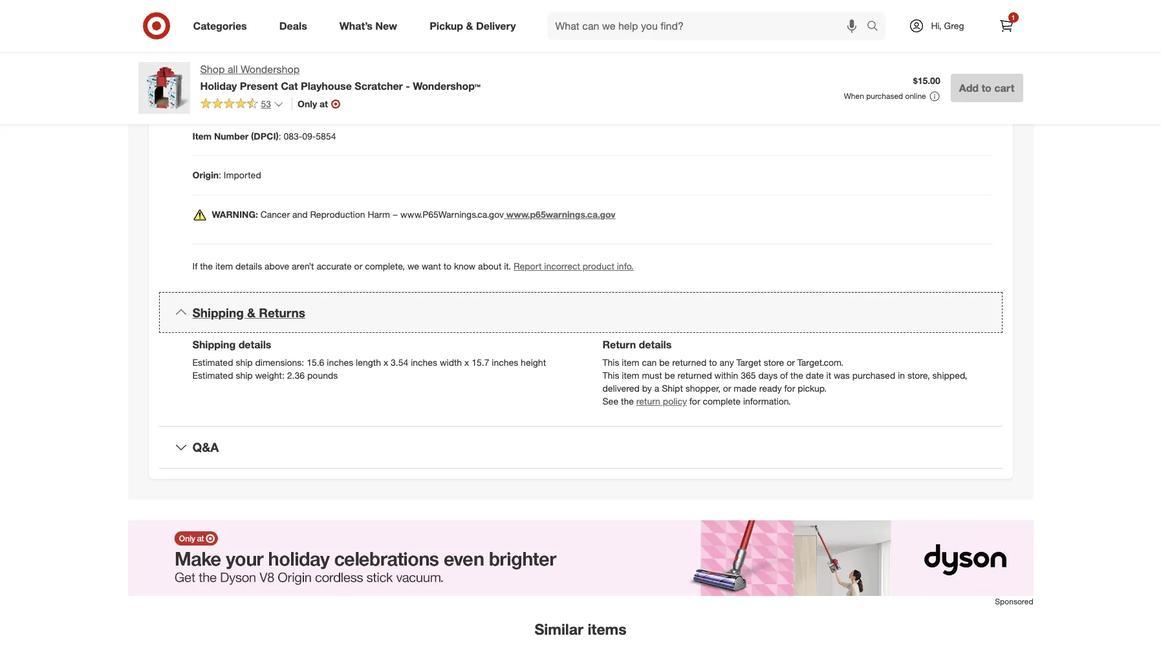 Task type: locate. For each thing, give the bounding box(es) containing it.
details left above
[[236, 261, 262, 272]]

this down return
[[603, 357, 619, 368]]

categories
[[193, 19, 247, 32]]

present
[[240, 79, 278, 92]]

0 horizontal spatial x
[[384, 357, 388, 368]]

0 horizontal spatial target
[[737, 357, 761, 368]]

1 shipping from the top
[[192, 305, 244, 320]]

advertisement region
[[128, 521, 1034, 597]]

2 horizontal spatial for
[[784, 383, 795, 394]]

: for imported
[[219, 170, 221, 181]]

0 vertical spatial ship
[[236, 357, 253, 368]]

similar
[[535, 621, 584, 639]]

sponsored
[[995, 597, 1034, 607]]

0 horizontal spatial at
[[320, 98, 328, 109]]

x
[[384, 357, 388, 368], [465, 357, 469, 368]]

weight:
[[255, 370, 285, 381]]

this
[[601, 12, 616, 23]]

1 ship from the top
[[236, 357, 253, 368]]

report incorrect product info. button
[[514, 260, 634, 273]]

x left 15.7
[[465, 357, 469, 368]]

: left imported in the top of the page
[[219, 170, 221, 181]]

product
[[583, 261, 615, 272]]

2 horizontal spatial inches
[[492, 357, 518, 368]]

2 this from the top
[[603, 370, 619, 381]]

0 horizontal spatial of
[[409, 12, 417, 23]]

0 vertical spatial &
[[466, 19, 473, 32]]

wondershop
[[241, 63, 300, 76]]

a
[[379, 12, 384, 23], [655, 383, 659, 394]]

shipping down shipping & returns in the left of the page
[[192, 339, 236, 352]]

53
[[261, 98, 271, 109]]

1 horizontal spatial of
[[780, 370, 788, 381]]

hi, greg
[[931, 20, 964, 31]]

be up shipt at the right of page
[[665, 370, 675, 381]]

if
[[192, 261, 198, 272]]

1 vertical spatial purchased
[[852, 370, 896, 381]]

returns
[[259, 305, 305, 320]]

0 vertical spatial shipping
[[192, 305, 244, 320]]

2 vertical spatial for
[[690, 396, 700, 407]]

number
[[214, 130, 249, 141]]

imported
[[224, 170, 261, 181]]

3.54
[[391, 357, 408, 368]]

2 ship from the top
[[236, 370, 253, 381]]

0 vertical spatial target
[[801, 12, 825, 23]]

warning:
[[212, 209, 258, 220]]

shipping down if
[[192, 305, 244, 320]]

or right store
[[787, 357, 795, 368]]

report
[[514, 261, 542, 272]]

0 vertical spatial this
[[603, 357, 619, 368]]

1 horizontal spatial a
[[655, 383, 659, 394]]

0 vertical spatial purchased
[[866, 91, 903, 101]]

ship
[[236, 357, 253, 368], [236, 370, 253, 381]]

& right pickup
[[466, 19, 473, 32]]

upc : 085239962886
[[192, 91, 277, 102]]

0 horizontal spatial for
[[588, 12, 599, 23]]

www.p65warnings.ca.gov link
[[504, 209, 616, 220]]

details inside return details this item can be returned to any target store or target.com. this item must be returned within 365 days of the date it was purchased in store, shipped, delivered by a shipt shopper, or made ready for pickup. see the return policy for complete information.
[[639, 339, 672, 352]]

purchased right when
[[866, 91, 903, 101]]

a left 'copy'
[[379, 12, 384, 23]]

0 vertical spatial a
[[379, 12, 384, 23]]

1 horizontal spatial target
[[801, 12, 825, 23]]

1 vertical spatial returned
[[678, 370, 712, 381]]

what's new link
[[328, 12, 414, 40]]

this up delivered
[[603, 370, 619, 381]]

inches right 15.7
[[492, 357, 518, 368]]

1 vertical spatial be
[[665, 370, 675, 381]]

of inside return details this item can be returned to any target store or target.com. this item must be returned within 365 days of the date it was purchased in store, shipped, delivered by a shipt shopper, or made ready for pickup. see the return policy for complete information.
[[780, 370, 788, 381]]

for down shopper,
[[690, 396, 700, 407]]

reproduction
[[310, 209, 365, 220]]

: up shop
[[214, 51, 216, 62]]

1 vertical spatial target
[[737, 357, 761, 368]]

shipping & returns button
[[159, 292, 1002, 333]]

item up delivered
[[622, 370, 640, 381]]

365
[[741, 370, 756, 381]]

1 horizontal spatial inches
[[411, 357, 437, 368]]

of
[[409, 12, 417, 23], [780, 370, 788, 381]]

x left 3.54
[[384, 357, 388, 368]]

shipping inside shipping details estimated ship dimensions: 15.6 inches length x 3.54 inches width x 15.7 inches height estimated ship weight: 2.36 pounds
[[192, 339, 236, 352]]

1 link
[[992, 12, 1021, 40]]

1 horizontal spatial x
[[465, 357, 469, 368]]

to right add
[[982, 82, 992, 94]]

be
[[659, 357, 670, 368], [665, 370, 675, 381]]

for right ready
[[784, 383, 795, 394]]

in
[[898, 370, 905, 381]]

scratcher
[[355, 79, 403, 92]]

3 inches from the left
[[492, 357, 518, 368]]

15.7
[[472, 357, 489, 368]]

1 vertical spatial for
[[784, 383, 795, 394]]

1 vertical spatial ship
[[236, 370, 253, 381]]

at
[[892, 12, 900, 23], [320, 98, 328, 109]]

0 vertical spatial of
[[409, 12, 417, 23]]

online
[[905, 91, 926, 101]]

details inside shipping details estimated ship dimensions: 15.6 inches length x 3.54 inches width x 15.7 inches height estimated ship weight: 2.36 pounds
[[239, 339, 271, 352]]

& left returns at the left top
[[247, 305, 256, 320]]

1 horizontal spatial &
[[466, 19, 473, 32]]

1 vertical spatial &
[[247, 305, 256, 320]]

591-
[[930, 12, 948, 23]]

15.6
[[307, 357, 324, 368]]

to right prior
[[660, 12, 668, 23]]

be right 'can'
[[659, 357, 670, 368]]

item
[[192, 130, 212, 141]]

when
[[844, 91, 864, 101]]

purchased
[[866, 91, 903, 101], [852, 370, 896, 381]]

target up 365
[[737, 357, 761, 368]]

target right call
[[801, 12, 825, 23]]

details
[[236, 261, 262, 272], [239, 339, 271, 352], [639, 339, 672, 352]]

target inside return details this item can be returned to any target store or target.com. this item must be returned within 365 days of the date it was purchased in store, shipped, delivered by a shipt shopper, or made ready for pickup. see the return policy for complete information.
[[737, 357, 761, 368]]

09-
[[302, 130, 316, 141]]

at left the 1-
[[892, 12, 900, 23]]

1 estimated from the top
[[192, 357, 233, 368]]

www.p65warnings.ca.gov
[[400, 209, 504, 220]]

of right days
[[780, 370, 788, 381]]

q&a button
[[159, 427, 1002, 469]]

-
[[406, 79, 410, 92]]

0 vertical spatial returned
[[672, 357, 707, 368]]

0 vertical spatial estimated
[[192, 357, 233, 368]]

for left this
[[588, 12, 599, 23]]

ship left weight:
[[236, 370, 253, 381]]

supplier's
[[509, 12, 548, 23]]

: for 88232619
[[214, 51, 216, 62]]

1 vertical spatial shipping
[[192, 339, 236, 352]]

the left date
[[791, 370, 804, 381]]

0 horizontal spatial inches
[[327, 357, 353, 368]]

hi,
[[931, 20, 942, 31]]

purchased left in
[[852, 370, 896, 381]]

1 vertical spatial a
[[655, 383, 659, 394]]

&
[[466, 19, 473, 32], [247, 305, 256, 320]]

estimated left weight:
[[192, 370, 233, 381]]

inches up 'pounds'
[[327, 357, 353, 368]]

What can we help you find? suggestions appear below search field
[[548, 12, 870, 40]]

ship left dimensions:
[[236, 357, 253, 368]]

of right 'copy'
[[409, 12, 417, 23]]

1 vertical spatial of
[[780, 370, 788, 381]]

1 vertical spatial at
[[320, 98, 328, 109]]

or right accurate
[[354, 261, 363, 272]]

add to cart button
[[951, 74, 1023, 102]]

2 inches from the left
[[411, 357, 437, 368]]

2 x from the left
[[465, 357, 469, 368]]

1 horizontal spatial for
[[690, 396, 700, 407]]

1 vertical spatial this
[[603, 370, 619, 381]]

: for 085239962886
[[212, 91, 214, 102]]

for
[[588, 12, 599, 23], [784, 383, 795, 394], [690, 396, 700, 407]]

similar items region
[[128, 521, 1034, 648]]

inches right 3.54
[[411, 357, 437, 368]]

the right if
[[200, 261, 213, 272]]

estimated down shipping & returns in the left of the page
[[192, 357, 233, 368]]

categories link
[[182, 12, 263, 40]]

items
[[588, 621, 627, 639]]

inches
[[327, 357, 353, 368], [411, 357, 437, 368], [492, 357, 518, 368]]

to left any
[[709, 357, 717, 368]]

2 shipping from the top
[[192, 339, 236, 352]]

(dpci)
[[251, 130, 279, 141]]

delivered
[[603, 383, 640, 394]]

returned
[[672, 357, 707, 368], [678, 370, 712, 381]]

1 inches from the left
[[327, 357, 353, 368]]

a right by
[[655, 383, 659, 394]]

: down shop
[[212, 91, 214, 102]]

shop
[[200, 63, 225, 76]]

0 horizontal spatial &
[[247, 305, 256, 320]]

warning: cancer and reproduction harm – www.p65warnings.ca.gov www.p65warnings.ca.gov
[[212, 209, 616, 220]]

0 vertical spatial be
[[659, 357, 670, 368]]

the left 'item,'
[[718, 12, 730, 23]]

0 vertical spatial at
[[892, 12, 900, 23]]

complete,
[[365, 261, 405, 272]]

at right only
[[320, 98, 328, 109]]

details up 'can'
[[639, 339, 672, 352]]

manufacturer's
[[435, 12, 496, 23]]

target
[[801, 12, 825, 23], [737, 357, 761, 368]]

shipping inside dropdown button
[[192, 305, 244, 320]]

1 vertical spatial estimated
[[192, 370, 233, 381]]

when purchased online
[[844, 91, 926, 101]]

details up dimensions:
[[239, 339, 271, 352]]

& inside dropdown button
[[247, 305, 256, 320]]



Task type: describe. For each thing, give the bounding box(es) containing it.
or left supplier's
[[498, 12, 506, 23]]

obtain
[[351, 12, 377, 23]]

1
[[1012, 14, 1015, 21]]

2.36
[[287, 370, 305, 381]]

prior
[[638, 12, 657, 23]]

days
[[759, 370, 778, 381]]

cart
[[995, 82, 1015, 94]]

shipping details estimated ship dimensions: 15.6 inches length x 3.54 inches width x 15.7 inches height estimated ship weight: 2.36 pounds
[[192, 339, 546, 381]]

details for shipping
[[239, 339, 271, 352]]

day
[[249, 12, 265, 23]]

item left 'can'
[[622, 357, 640, 368]]

shipt
[[662, 383, 683, 394]]

item right if
[[215, 261, 233, 272]]

and
[[292, 209, 308, 220]]

085239962886
[[217, 91, 277, 102]]

return details this item can be returned to any target store or target.com. this item must be returned within 365 days of the date it was purchased in store, shipped, delivered by a shipt shopper, or made ready for pickup. see the return policy for complete information.
[[603, 339, 968, 407]]

length
[[356, 357, 381, 368]]

pounds
[[307, 370, 338, 381]]

–
[[393, 209, 398, 220]]

to right want
[[444, 261, 452, 272]]

only at
[[298, 98, 328, 109]]

know
[[454, 261, 476, 272]]

see
[[603, 396, 619, 407]]

pickup & delivery
[[430, 19, 516, 32]]

5854
[[316, 130, 336, 141]]

can
[[642, 357, 657, 368]]

holiday
[[200, 79, 237, 92]]

what's new
[[339, 19, 397, 32]]

warranty:
[[192, 12, 234, 23]]

1 horizontal spatial at
[[892, 12, 900, 23]]

it.
[[504, 261, 511, 272]]

item number (dpci) : 083-09-5854
[[192, 130, 336, 141]]

greg
[[944, 20, 964, 31]]

similar items
[[535, 621, 627, 639]]

deals link
[[268, 12, 323, 40]]

wondershop™
[[413, 79, 481, 92]]

cat
[[281, 79, 298, 92]]

pickup.
[[798, 383, 827, 394]]

add
[[959, 82, 979, 94]]

it
[[827, 370, 831, 381]]

item,
[[733, 12, 753, 23]]

pickup & delivery link
[[419, 12, 532, 40]]

1-
[[903, 12, 911, 23]]

all
[[228, 63, 238, 76]]

copy
[[387, 12, 406, 23]]

services
[[855, 12, 890, 23]]

to inside return details this item can be returned to any target store or target.com. this item must be returned within 365 days of the date it was purchased in store, shipped, delivered by a shipt shopper, or made ready for pickup. see the return policy for complete information.
[[709, 357, 717, 368]]

by
[[642, 383, 652, 394]]

the right 'copy'
[[419, 12, 432, 23]]

harm
[[368, 209, 390, 220]]

purchasing
[[670, 12, 715, 23]]

item right this
[[618, 12, 636, 23]]

must
[[642, 370, 662, 381]]

ready
[[759, 383, 782, 394]]

shipping for shipping details estimated ship dimensions: 15.6 inches length x 3.54 inches width x 15.7 inches height estimated ship weight: 2.36 pounds
[[192, 339, 236, 352]]

upc
[[192, 91, 212, 102]]

pickup
[[430, 19, 463, 32]]

0 vertical spatial for
[[588, 12, 599, 23]]

store,
[[908, 370, 930, 381]]

return
[[636, 396, 660, 407]]

& for shipping
[[247, 305, 256, 320]]

accurate
[[317, 261, 352, 272]]

about
[[478, 261, 502, 272]]

083-
[[284, 130, 302, 141]]

a inside return details this item can be returned to any target store or target.com. this item must be returned within 365 days of the date it was purchased in store, shipped, delivered by a shipt shopper, or made ready for pickup. see the return policy for complete information.
[[655, 383, 659, 394]]

search
[[861, 20, 892, 33]]

any
[[720, 357, 734, 368]]

only
[[298, 98, 317, 109]]

we
[[408, 261, 419, 272]]

shipping for shipping & returns
[[192, 305, 244, 320]]

or down within
[[723, 383, 731, 394]]

10
[[237, 12, 247, 23]]

policy
[[663, 396, 687, 407]]

www.p65warnings.ca.gov
[[506, 209, 616, 220]]

the down delivered
[[621, 396, 634, 407]]

limited
[[267, 12, 297, 23]]

above
[[265, 261, 289, 272]]

to inside button
[[982, 82, 992, 94]]

& for pickup
[[466, 19, 473, 32]]

within
[[715, 370, 738, 381]]

$15.00
[[913, 75, 940, 86]]

origin
[[192, 170, 219, 181]]

1 this from the top
[[603, 357, 619, 368]]

: left '083-'
[[279, 130, 281, 141]]

q&a
[[192, 440, 219, 455]]

image of holiday present cat playhouse scratcher - wondershop™ image
[[138, 62, 190, 114]]

1 x from the left
[[384, 357, 388, 368]]

2 estimated from the top
[[192, 370, 233, 381]]

complete
[[703, 396, 741, 407]]

target.com.
[[798, 357, 844, 368]]

details for return
[[639, 339, 672, 352]]

warranty
[[551, 12, 585, 23]]

what's
[[339, 19, 373, 32]]

return policy link
[[636, 396, 687, 407]]

warranty: 10 day limited warranty. to obtain a copy of the manufacturer's or supplier's warranty for this item prior to purchasing the item, please call target guest services at 1-800-591-3869
[[192, 12, 969, 23]]

information.
[[743, 396, 791, 407]]

0 horizontal spatial a
[[379, 12, 384, 23]]

purchased inside return details this item can be returned to any target store or target.com. this item must be returned within 365 days of the date it was purchased in store, shipped, delivered by a shipt shopper, or made ready for pickup. see the return policy for complete information.
[[852, 370, 896, 381]]

new
[[375, 19, 397, 32]]



Task type: vqa. For each thing, say whether or not it's contained in the screenshot.
day
yes



